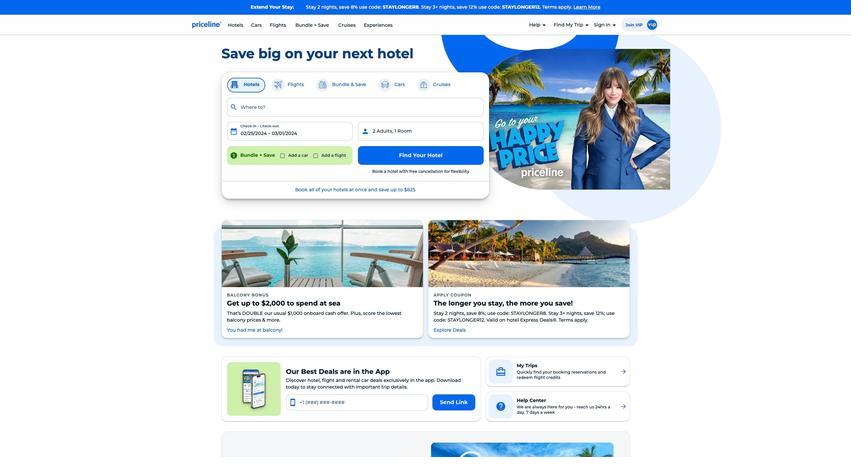 Task type: locate. For each thing, give the bounding box(es) containing it.
Check-in - Check-out field
[[227, 122, 353, 141]]

app screenshot image
[[227, 363, 281, 416]]

1 vertical spatial arrowright image
[[620, 404, 627, 410]]

+1 (###) ###-#### field
[[286, 395, 429, 411]]

None field
[[227, 98, 484, 117]]

arrowright image
[[620, 369, 627, 375], [620, 404, 627, 410]]

Where to? field
[[227, 98, 484, 117]]

vip badge icon image
[[647, 20, 657, 30]]

1 arrowright image from the top
[[620, 369, 627, 375]]

2 arrowright image from the top
[[620, 404, 627, 410]]

priceline.com home image
[[192, 21, 221, 28]]

0 vertical spatial arrowright image
[[620, 369, 627, 375]]



Task type: vqa. For each thing, say whether or not it's contained in the screenshot.
departing from? field at left top
no



Task type: describe. For each thing, give the bounding box(es) containing it.
traveler selection text field
[[358, 122, 484, 141]]

types of travel tab list
[[227, 78, 484, 92]]



